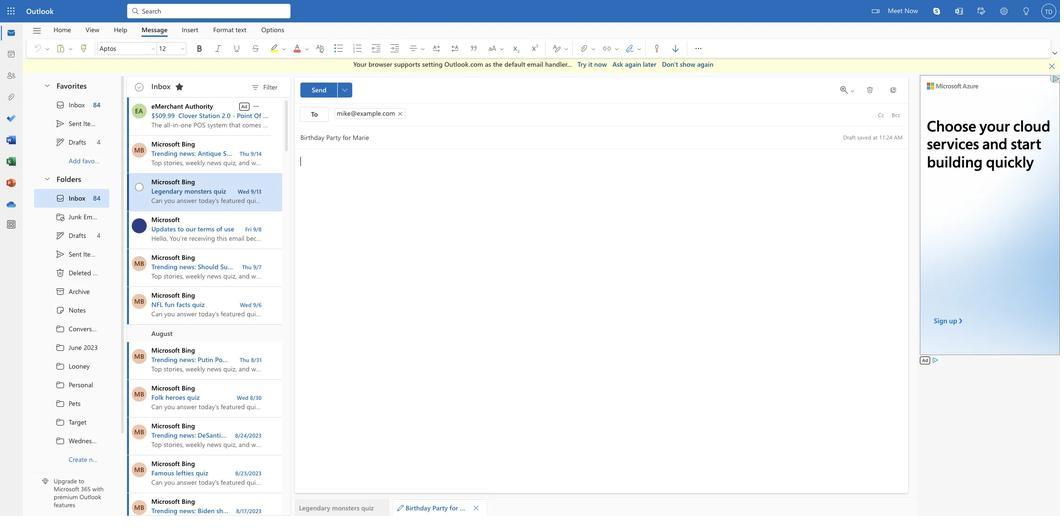 Task type: locate. For each thing, give the bounding box(es) containing it.
4 news: from the top
[[179, 431, 196, 440]]

 inside the message list list box
[[135, 183, 143, 191]]

 inside tree item
[[56, 268, 65, 278]]

select a conversation checkbox down mb checkbox
[[129, 174, 151, 194]]

more right china…
[[341, 355, 357, 364]]

august heading
[[127, 325, 282, 342]]

0 vertical spatial to
[[178, 224, 184, 233]]

include group
[[575, 39, 643, 58]]

4  from the top
[[56, 381, 65, 390]]

again right ask
[[625, 60, 641, 69]]

1 horizontal spatial 
[[866, 86, 874, 94]]

more right 'woke…'
[[346, 431, 361, 440]]

 down the favorites tree item
[[56, 119, 65, 128]]

 tree item down the favorites tree item
[[34, 114, 109, 133]]

9/6
[[253, 301, 262, 309]]

7 microsoft bing from the top
[[151, 422, 195, 431]]

 down the favorites tree item
[[56, 100, 65, 110]]

mb inside checkbox
[[134, 146, 144, 154]]

Select a conversation checkbox
[[129, 380, 151, 402]]

0 vertical spatial  sent items
[[56, 119, 99, 128]]

drafts down  junk email on the left
[[69, 231, 86, 240]]

speech,
[[259, 507, 281, 516]]

powerpoint image
[[7, 179, 16, 188]]

0 vertical spatial items
[[83, 119, 99, 128]]

3 news: from the top
[[179, 355, 196, 364]]

 inside the favorites tree item
[[43, 82, 51, 89]]

1  tree item from the top
[[34, 320, 109, 338]]

1 vertical spatial ad
[[922, 357, 928, 364]]

3 microsoft bing image from the top
[[132, 387, 147, 402]]

drafts inside favorites tree
[[69, 138, 86, 147]]

quiz right 'facts'
[[192, 300, 205, 309]]

1 vertical spatial legendary monsters quiz
[[299, 504, 374, 513]]

trending down august
[[151, 355, 178, 364]]

bing for trending news: antique singer sewing machine values & what… and more
[[182, 139, 195, 148]]

 button right the send
[[337, 82, 352, 97]]

1 vertical spatial  inbox
[[56, 194, 85, 203]]

1 horizontal spatial legendary monsters quiz
[[299, 504, 374, 513]]

 button right font size text field
[[179, 42, 186, 55]]

1 84 from the top
[[93, 100, 100, 109]]

upgrade to microsoft 365 with premium outlook features
[[54, 478, 104, 509]]

1 vertical spatial  sent items
[[56, 250, 99, 259]]

microsoft bing image for trending news: putin powerless to complain about china… and more
[[132, 349, 147, 364]]


[[866, 86, 874, 94], [56, 268, 65, 278]]

4 trending from the top
[[151, 431, 178, 440]]

 inside  
[[614, 46, 620, 52]]

Select a conversation checkbox
[[129, 249, 151, 271], [129, 418, 151, 440], [129, 494, 151, 516]]

2  tree item from the top
[[34, 189, 109, 208]]

quiz left 
[[361, 504, 374, 513]]


[[450, 44, 460, 53]]

3 trending from the top
[[151, 355, 178, 364]]

add favorite tree item
[[34, 152, 109, 170]]

0 horizontal spatial to
[[79, 478, 84, 486]]

microsoft bing image for folk heroes quiz
[[132, 387, 147, 402]]

1 vertical spatial  tree item
[[34, 245, 109, 264]]

2  from the top
[[56, 231, 65, 240]]

1 news: from the top
[[179, 149, 196, 158]]

0 vertical spatial 
[[866, 86, 874, 94]]

1 vertical spatial 
[[473, 505, 479, 512]]

handler...
[[545, 60, 572, 69]]

2 trending from the top
[[151, 262, 178, 271]]

trending news: biden shouts during speech, challenges… and more
[[151, 507, 350, 516]]

mb for famous lefties quiz
[[134, 466, 144, 474]]

monsters right challenges…
[[332, 504, 359, 513]]

sent inside favorites tree
[[69, 119, 81, 128]]

 left  button
[[45, 46, 50, 52]]

 inside the folders tree item
[[43, 175, 51, 183]]

microsoft bing image
[[132, 294, 147, 309], [132, 349, 147, 364], [132, 425, 147, 440]]

 for  target
[[56, 418, 65, 427]]

5  tree item from the top
[[34, 395, 109, 413]]

1 sent from the top
[[69, 119, 81, 128]]

folder
[[103, 456, 120, 464]]

1 vertical spatial drafts
[[69, 231, 86, 240]]

4 inside favorites tree
[[97, 138, 100, 147]]

1  drafts from the top
[[56, 138, 86, 147]]

news: left "antique"
[[179, 149, 196, 158]]

 for  popup button
[[252, 102, 260, 110]]

excel image
[[7, 157, 16, 167]]

it
[[588, 60, 592, 69]]

 up of
[[252, 102, 260, 110]]

marie
[[460, 504, 477, 513]]

 button down the message button
[[150, 42, 157, 55]]

 button
[[172, 79, 187, 94]]

 tree item up  target
[[34, 395, 109, 413]]

2 vertical spatial thu
[[240, 356, 249, 364]]

To text field
[[334, 108, 874, 121]]

microsoft for trending news: putin powerless to complain about china… and more
[[151, 346, 180, 355]]

1 vertical spatial to
[[246, 355, 252, 364]]

2023
[[84, 343, 98, 352]]

1 vertical spatial 
[[252, 102, 260, 110]]

0 vertical spatial  drafts
[[56, 138, 86, 147]]


[[625, 44, 634, 53]]

0 vertical spatial thu
[[240, 150, 249, 157]]

monsters
[[184, 187, 212, 196], [332, 504, 359, 513]]

 right 
[[636, 46, 642, 52]]

microsoft for trending news: desantis disappears, vivek rises and woke… and more
[[151, 422, 180, 431]]

superscript image
[[529, 44, 548, 53]]

nfl
[[151, 300, 163, 309]]

0 horizontal spatial 
[[342, 87, 348, 93]]

0 vertical spatial 
[[694, 44, 703, 53]]

0 vertical spatial drafts
[[69, 138, 86, 147]]

to left our in the top of the page
[[178, 224, 184, 233]]

6 bing from the top
[[182, 384, 195, 393]]

8/17/2023
[[236, 508, 262, 515]]

tree
[[34, 189, 120, 469]]

2 select a conversation checkbox from the top
[[129, 418, 151, 440]]

5 trending from the top
[[151, 507, 178, 516]]

quiz left wed 9/13 in the left of the page
[[214, 187, 226, 196]]

 right 
[[591, 46, 596, 52]]

legendary inside the message list list box
[[151, 187, 183, 196]]


[[840, 86, 848, 94]]

0 vertical spatial microsoft bing image
[[132, 294, 147, 309]]

3  tree item from the top
[[34, 357, 109, 376]]

inbox up  junk email on the left
[[69, 194, 85, 203]]

font color image
[[292, 44, 311, 53]]

news: left putin
[[179, 355, 196, 364]]

 up m option
[[135, 183, 143, 191]]

mb for trending news: antique singer sewing machine values & what… and more
[[134, 146, 144, 154]]

format text button
[[206, 22, 253, 37]]

ea
[[135, 106, 143, 115]]

more apps image
[[7, 221, 16, 230]]

 tree item up  personal
[[34, 357, 109, 376]]

 for  looney
[[56, 362, 65, 371]]

items
[[83, 119, 99, 128], [83, 250, 99, 259], [93, 269, 109, 278]]

1 horizontal spatial again
[[697, 60, 713, 69]]

2  tree item from the top
[[34, 338, 109, 357]]

trending
[[151, 149, 178, 158], [151, 262, 178, 271], [151, 355, 178, 364], [151, 431, 178, 440], [151, 507, 178, 516]]

8 mb from the top
[[134, 503, 144, 512]]

1 vertical spatial 84
[[93, 194, 100, 203]]

1 vertical spatial 
[[342, 87, 348, 93]]

1  from the top
[[56, 100, 65, 110]]

4 microsoft bing image from the top
[[132, 463, 147, 478]]

0 horizontal spatial again
[[625, 60, 641, 69]]

2  drafts from the top
[[56, 231, 86, 240]]

disqualify
[[267, 262, 296, 271]]

5 microsoft bing from the top
[[151, 346, 195, 355]]

1 vertical spatial microsoft bing image
[[132, 349, 147, 364]]

onedrive image
[[7, 200, 16, 210]]

favorites tree
[[34, 73, 109, 170]]

5 bing from the top
[[182, 346, 195, 355]]

2 drafts from the top
[[69, 231, 86, 240]]

mb inside select a conversation option
[[134, 390, 144, 399]]


[[32, 26, 42, 36]]

1 horizontal spatial  button
[[1044, 60, 1060, 73]]

1 vertical spatial sent
[[69, 250, 81, 259]]

2 mb from the top
[[134, 259, 144, 268]]

microsoft bing for nfl fun facts quiz
[[151, 291, 195, 300]]

news: for biden
[[179, 507, 196, 516]]

Font size text field
[[157, 43, 178, 54]]

trending up famous
[[151, 431, 178, 440]]

message
[[142, 25, 168, 34]]

 tree item
[[34, 96, 109, 114], [34, 189, 109, 208]]

wed for nfl fun facts quiz
[[240, 301, 252, 309]]

4 microsoft bing from the top
[[151, 291, 195, 300]]

bing for legendary monsters quiz
[[182, 177, 195, 186]]

0 vertical spatial 
[[135, 83, 143, 91]]


[[1023, 7, 1030, 15]]

 inside favorites tree
[[56, 100, 65, 110]]

0 vertical spatial 
[[56, 138, 65, 147]]

legendary right speech,
[[299, 504, 330, 513]]

 right send button
[[342, 87, 348, 93]]

station
[[199, 111, 220, 120]]

inbox down the favorites tree item
[[69, 100, 85, 109]]

1 vertical spatial  button
[[337, 82, 352, 97]]

trump
[[298, 262, 317, 271]]

and right from…
[[340, 262, 351, 271]]

tab list
[[46, 22, 292, 37]]

 drafts up the add favorite tree item
[[56, 138, 86, 147]]

favorite
[[82, 157, 104, 165]]

 right ""
[[68, 46, 73, 52]]

3  from the top
[[56, 362, 65, 371]]

1 vertical spatial 
[[135, 183, 143, 191]]

monsters up the updates to our terms of use
[[184, 187, 212, 196]]

8/24/2023
[[235, 432, 262, 439]]

quiz
[[214, 187, 226, 196], [192, 300, 205, 309], [187, 393, 200, 402], [196, 469, 208, 478], [361, 504, 374, 513]]

microsoft image
[[132, 218, 147, 233]]

1 vertical spatial 
[[56, 194, 65, 203]]

1 horizontal spatial legendary
[[299, 504, 330, 513]]

0 vertical spatial 
[[1048, 62, 1056, 70]]

 inside button
[[866, 86, 874, 94]]

 button
[[598, 41, 613, 56]]

items inside  deleted items
[[93, 269, 109, 278]]

1 vertical spatial  drafts
[[56, 231, 86, 240]]

0 horizontal spatial outlook
[[26, 6, 54, 16]]

send
[[312, 85, 326, 94]]

1 vertical spatial outlook
[[80, 493, 101, 501]]

1  from the top
[[135, 83, 143, 91]]

 button
[[246, 41, 265, 56]]

1 select a conversation checkbox from the top
[[129, 249, 151, 271]]

microsoft bing image for trending news: antique singer sewing machine values & what… and more
[[132, 143, 147, 158]]

microsoft up folk
[[151, 384, 180, 393]]

0 horizontal spatial legendary monsters quiz
[[151, 187, 226, 196]]

outlook
[[26, 6, 54, 16], [80, 493, 101, 501]]

2 vertical spatial wed
[[237, 394, 248, 402]]

5  from the top
[[56, 399, 65, 409]]

1 4 from the top
[[97, 138, 100, 147]]

bullets image
[[334, 44, 353, 53]]

more right from…
[[353, 262, 368, 271]]

thu left 9/14
[[240, 150, 249, 157]]

9 microsoft bing from the top
[[151, 497, 195, 506]]

3 microsoft bing image from the top
[[132, 425, 147, 440]]

wed left 8/30
[[237, 394, 248, 402]]

microsoft bing image for trending news: should supreme court disqualify trump from… and more
[[132, 256, 147, 271]]

1 vertical spatial 4
[[97, 231, 100, 240]]

2 select a conversation checkbox from the top
[[129, 287, 151, 309]]

 inside popup button
[[252, 102, 260, 110]]

0 horizontal spatial 
[[252, 102, 260, 110]]

 down 
[[56, 231, 65, 240]]

party
[[432, 504, 448, 513]]


[[150, 46, 156, 51], [180, 46, 185, 51], [45, 46, 50, 52], [68, 46, 73, 52], [281, 46, 287, 52], [304, 46, 310, 52], [420, 46, 426, 52], [499, 46, 505, 52], [563, 46, 569, 52], [591, 46, 596, 52], [614, 46, 620, 52], [636, 46, 642, 52], [43, 82, 51, 89], [850, 88, 855, 94], [43, 175, 51, 183]]

9/7
[[253, 263, 262, 271]]

outlook banner
[[0, 0, 1060, 24]]

2  from the top
[[56, 250, 65, 259]]

 inside dropdown button
[[694, 44, 703, 53]]

0 horizontal spatial 
[[56, 268, 65, 278]]

 left looney
[[56, 362, 65, 371]]

0 vertical spatial  tree item
[[34, 114, 109, 133]]

 tree item down pets
[[34, 413, 109, 432]]

3 bing from the top
[[182, 253, 195, 262]]

2 bing from the top
[[182, 177, 195, 186]]

3 select a conversation checkbox from the top
[[129, 342, 151, 364]]

microsoft bing image inside select a conversation option
[[132, 387, 147, 402]]

and right 'woke…'
[[333, 431, 344, 440]]

0 vertical spatial 
[[56, 119, 65, 128]]

files image
[[7, 93, 16, 102]]

1  from the top
[[56, 119, 65, 128]]

quiz for wed 9/13
[[214, 187, 226, 196]]

 button right ""
[[67, 41, 74, 56]]

1 microsoft bing from the top
[[151, 139, 195, 148]]

 button left ""
[[44, 41, 51, 56]]

2 news: from the top
[[179, 262, 196, 271]]

wed for folk heroes quiz
[[237, 394, 248, 402]]

 button
[[1044, 60, 1060, 73], [470, 502, 482, 515]]

legendary up updates
[[151, 187, 183, 196]]

august
[[151, 329, 173, 338]]

 inside  
[[850, 88, 855, 94]]

0 vertical spatial wed
[[238, 188, 249, 195]]

deleted
[[69, 269, 91, 278]]

2  sent items from the top
[[56, 250, 99, 259]]

 inside favorites tree
[[56, 138, 65, 147]]

 tree item
[[34, 320, 109, 338], [34, 338, 109, 357], [34, 357, 109, 376], [34, 376, 109, 395], [34, 395, 109, 413], [34, 413, 109, 432], [34, 432, 109, 451]]

1 trending from the top
[[151, 149, 178, 158]]

1 vertical spatial wed
[[240, 301, 252, 309]]

tree containing 
[[34, 189, 120, 469]]

 button
[[648, 41, 666, 56]]

1 microsoft bing image from the top
[[132, 294, 147, 309]]

1 vertical spatial inbox
[[69, 100, 85, 109]]

microsoft down folk
[[151, 422, 180, 431]]

to for updates to our terms of use
[[178, 224, 184, 233]]

add
[[69, 157, 81, 165]]

microsoft bing image inside mb option
[[132, 425, 147, 440]]

microsoft bing for trending news: putin powerless to complain about china… and more
[[151, 346, 195, 355]]

2 vertical spatial to
[[79, 478, 84, 486]]

1 drafts from the top
[[69, 138, 86, 147]]

wednesday
[[69, 437, 102, 446]]

putin
[[198, 355, 213, 364]]

1 mb from the top
[[134, 146, 144, 154]]

don't
[[662, 60, 678, 69]]

sent up add
[[69, 119, 81, 128]]

archive
[[69, 287, 90, 296]]

2 horizontal spatial  button
[[288, 39, 311, 58]]

2 vertical spatial inbox
[[69, 194, 85, 203]]

1 vertical spatial  tree item
[[34, 189, 109, 208]]

again down  dropdown button
[[697, 60, 713, 69]]

2 vertical spatial items
[[93, 269, 109, 278]]

1 horizontal spatial to
[[178, 224, 184, 233]]

1 horizontal spatial 
[[1048, 62, 1056, 70]]

0 horizontal spatial monsters
[[184, 187, 212, 196]]

 drafts down  tree item
[[56, 231, 86, 240]]

1  tree item from the top
[[34, 133, 109, 152]]

select a conversation checkbox right folder
[[129, 456, 151, 478]]

select a conversation checkbox containing 
[[129, 174, 151, 194]]

4 select a conversation checkbox from the top
[[129, 456, 151, 478]]

8 microsoft bing from the top
[[151, 459, 195, 468]]


[[890, 86, 897, 94]]

thu left 8/31
[[240, 356, 249, 364]]

text
[[236, 25, 246, 34]]

select a conversation checkbox down august
[[129, 342, 151, 364]]

message button
[[135, 22, 175, 37]]

set your advertising preferences image
[[932, 357, 939, 364]]

1 vertical spatial legendary
[[299, 504, 330, 513]]

 button inside popup button
[[44, 41, 51, 56]]


[[232, 44, 242, 53]]

emerchant authority image
[[132, 103, 146, 118]]

 button
[[993, 0, 1015, 24]]

7  from the top
[[56, 437, 65, 446]]

microsoft bing image left the 'nfl'
[[132, 294, 147, 309]]

3 select a conversation checkbox from the top
[[129, 494, 151, 516]]

don't show again button
[[662, 60, 713, 69]]

microsoft down august
[[151, 346, 180, 355]]

0 vertical spatial 84
[[93, 100, 100, 109]]

ask again later
[[612, 60, 656, 69]]

3 microsoft bing from the top
[[151, 253, 195, 262]]

7 mb from the top
[[134, 466, 144, 474]]

 button
[[926, 0, 948, 22]]

application
[[0, 0, 1060, 517]]

0 horizontal spatial  button
[[337, 82, 352, 97]]

2 vertical spatial microsoft bing image
[[132, 425, 147, 440]]

 button down  button
[[28, 39, 51, 58]]

1  inbox from the top
[[56, 100, 85, 110]]

 left favorites
[[43, 82, 51, 89]]

microsoft bing image
[[132, 143, 147, 158], [132, 256, 147, 271], [132, 387, 147, 402], [132, 463, 147, 478], [132, 501, 147, 516]]

 button
[[1015, 0, 1038, 24]]

 tree item up  looney
[[34, 338, 109, 357]]

filter
[[263, 83, 278, 92]]

0 vertical spatial ad
[[241, 103, 247, 109]]

1 select a conversation checkbox from the top
[[129, 174, 151, 194]]

microsoft bing for trending news: antique singer sewing machine values & what… and more
[[151, 139, 195, 148]]

1 microsoft bing image from the top
[[132, 143, 147, 158]]

0 vertical spatial  button
[[1044, 60, 1060, 73]]

1 vertical spatial monsters
[[332, 504, 359, 513]]

again inside 'button'
[[625, 60, 641, 69]]

trending down updates
[[151, 262, 178, 271]]

 left pets
[[56, 399, 65, 409]]

trending news: should supreme court disqualify trump from… and more
[[151, 262, 368, 271]]

 wednesday
[[56, 437, 102, 446]]

 right  at right top
[[614, 46, 620, 52]]

 inbox down the folders tree item
[[56, 194, 85, 203]]

2 microsoft bing from the top
[[151, 177, 195, 186]]

 june 2023
[[56, 343, 98, 352]]

0 vertical spatial  inbox
[[56, 100, 85, 110]]

sent up  tree item
[[69, 250, 81, 259]]

0 vertical spatial sent
[[69, 119, 81, 128]]

 left folders
[[43, 175, 51, 183]]

2  from the top
[[56, 194, 65, 203]]

1  sent items from the top
[[56, 119, 99, 128]]

0 vertical spatial outlook
[[26, 6, 54, 16]]

1  from the top
[[56, 138, 65, 147]]

2 microsoft bing image from the top
[[132, 256, 147, 271]]

legendary inside button
[[299, 504, 330, 513]]

bing for trending news: putin powerless to complain about china… and more
[[182, 346, 195, 355]]

draft
[[843, 134, 856, 141]]

0 vertical spatial legendary monsters quiz
[[151, 187, 226, 196]]

 up  pets
[[56, 381, 65, 390]]

1 vertical spatial  button
[[470, 502, 482, 515]]

legendary
[[151, 187, 183, 196], [299, 504, 330, 513]]

 sent items inside favorites tree
[[56, 119, 99, 128]]

clover
[[178, 111, 197, 120]]

 tree item
[[34, 114, 109, 133], [34, 245, 109, 264]]

new
[[89, 456, 101, 464]]

 left font color icon
[[281, 46, 287, 52]]

items right deleted
[[93, 269, 109, 278]]

 inside  
[[591, 46, 596, 52]]

 sent items for 2nd  tree item
[[56, 250, 99, 259]]

 for first "" tree item from the bottom of the application containing outlook
[[56, 194, 65, 203]]

microsoft for trending news: antique singer sewing machine values & what… and more
[[151, 139, 180, 148]]

bing
[[182, 139, 195, 148], [182, 177, 195, 186], [182, 253, 195, 262], [182, 291, 195, 300], [182, 346, 195, 355], [182, 384, 195, 393], [182, 422, 195, 431], [182, 459, 195, 468], [182, 497, 195, 506]]

use
[[224, 224, 234, 233]]

microsoft for nfl fun facts quiz
[[151, 291, 180, 300]]

5 news: from the top
[[179, 507, 196, 516]]

1 horizontal spatial monsters
[[332, 504, 359, 513]]

0 vertical spatial monsters
[[184, 187, 212, 196]]

legendary monsters quiz
[[151, 187, 226, 196], [299, 504, 374, 513]]

mb for trending news: biden shouts during speech, challenges… and more
[[134, 503, 144, 512]]

select a conversation checkbox down folk
[[129, 418, 151, 440]]

1 horizontal spatial 
[[694, 44, 703, 53]]

select a conversation checkbox for trending news: desantis disappears, vivek rises and woke… and more
[[129, 418, 151, 440]]

5 mb from the top
[[134, 390, 144, 399]]

 up ea
[[135, 83, 143, 91]]

microsoft down mb checkbox
[[151, 177, 180, 186]]

0 vertical spatial 
[[1053, 51, 1057, 56]]

1 vertical spatial select a conversation checkbox
[[129, 418, 151, 440]]

quiz for 8/23/2023
[[196, 469, 208, 478]]

select a conversation checkbox for trending news: should supreme court disqualify trump from… and more
[[129, 249, 151, 271]]

 for 2nd "" tree item from the bottom
[[56, 138, 65, 147]]

2  from the top
[[135, 183, 143, 191]]

rises
[[279, 431, 294, 440]]

 search field
[[127, 0, 291, 21]]

0 vertical spatial select a conversation checkbox
[[129, 249, 151, 271]]

inbox inside inbox 
[[151, 81, 171, 91]]

select a conversation checkbox for legendary monsters quiz
[[129, 174, 151, 194]]

junk
[[69, 213, 82, 221]]

0 vertical spatial  tree item
[[34, 133, 109, 152]]

decrease indent image
[[371, 44, 390, 53]]

mike@example.com button
[[335, 108, 406, 119]]

1 vertical spatial 
[[56, 268, 65, 278]]

1 vertical spatial items
[[83, 250, 99, 259]]

emerchant authority
[[151, 102, 213, 110]]


[[56, 324, 65, 334], [56, 343, 65, 352], [56, 362, 65, 371], [56, 381, 65, 390], [56, 399, 65, 409], [56, 418, 65, 427], [56, 437, 65, 446]]

 notes
[[56, 306, 86, 315]]

0 vertical spatial 4
[[97, 138, 100, 147]]

0 horizontal spatial legendary
[[151, 187, 183, 196]]

microsoft bing for legendary monsters quiz
[[151, 177, 195, 186]]

drafts up add
[[69, 138, 86, 147]]

8 bing from the top
[[182, 459, 195, 468]]

left-rail-appbar navigation
[[2, 22, 21, 216]]

microsoft up famous
[[151, 459, 180, 468]]

 up 
[[56, 268, 65, 278]]

1 vertical spatial thu
[[242, 263, 252, 271]]

1 horizontal spatial  button
[[1051, 49, 1059, 58]]

target
[[69, 418, 86, 427]]

 for first "" tree item from the bottom
[[56, 231, 65, 240]]

Select a conversation checkbox
[[129, 174, 151, 194], [129, 287, 151, 309], [129, 342, 151, 364], [129, 456, 151, 478]]

and right china…
[[328, 355, 340, 364]]

2 vertical spatial select a conversation checkbox
[[129, 494, 151, 516]]

tab list containing home
[[46, 22, 292, 37]]

1 again from the left
[[625, 60, 641, 69]]

4 mb from the top
[[134, 352, 144, 361]]

 button left folders
[[39, 170, 55, 188]]

365
[[81, 486, 91, 494]]

inbox left 
[[151, 81, 171, 91]]

setting
[[422, 60, 443, 69]]

to inside upgrade to microsoft 365 with premium outlook features
[[79, 478, 84, 486]]

5 microsoft bing image from the top
[[132, 501, 147, 516]]

1 bing from the top
[[182, 139, 195, 148]]

2 again from the left
[[697, 60, 713, 69]]

word image
[[7, 136, 16, 145]]

items up favorite
[[83, 119, 99, 128]]

mike@example.com
[[337, 109, 395, 118]]

0 horizontal spatial ad
[[241, 103, 247, 109]]

Font text field
[[98, 43, 149, 54]]

 tree item
[[34, 133, 109, 152], [34, 226, 109, 245]]

 sent items up deleted
[[56, 250, 99, 259]]

7 bing from the top
[[182, 422, 195, 431]]

 for  wednesday
[[56, 437, 65, 446]]

84 down the favorites tree item
[[93, 100, 100, 109]]

 up don't show again
[[694, 44, 703, 53]]

1 vertical spatial 
[[56, 231, 65, 240]]

more
[[357, 149, 373, 158], [353, 262, 368, 271], [341, 355, 357, 364], [346, 431, 361, 440], [334, 507, 350, 516]]

6  from the top
[[56, 418, 65, 427]]

mb for trending news: desantis disappears, vivek rises and woke… and more
[[134, 428, 144, 437]]

 looney
[[56, 362, 90, 371]]

 left june in the left bottom of the page
[[56, 343, 65, 352]]

1 horizontal spatial outlook
[[80, 493, 101, 501]]

microsoft down $509.99
[[151, 139, 180, 148]]


[[694, 44, 703, 53], [252, 102, 260, 110]]

1  from the top
[[56, 324, 65, 334]]

0 vertical spatial 
[[56, 100, 65, 110]]

thu 9/7
[[242, 263, 262, 271]]

0 vertical spatial  tree item
[[34, 96, 109, 114]]

2  from the top
[[56, 343, 65, 352]]

 button
[[861, 82, 879, 97]]

 for  june 2023
[[56, 343, 65, 352]]

legendary monsters quiz inside the message list list box
[[151, 187, 226, 196]]

0 vertical spatial inbox
[[151, 81, 171, 91]]

message list list box
[[127, 97, 373, 517]]


[[315, 44, 325, 53]]

9 bing from the top
[[182, 497, 195, 506]]

6 mb from the top
[[134, 428, 144, 437]]

1 horizontal spatial 
[[1053, 51, 1057, 56]]

quiz inside button
[[361, 504, 374, 513]]

news: left the biden
[[179, 507, 196, 516]]

 down 
[[56, 324, 65, 334]]

what…
[[321, 149, 343, 158]]

0 vertical spatial legendary
[[151, 187, 183, 196]]

 button left the 
[[288, 39, 311, 58]]


[[432, 44, 441, 53]]

0 horizontal spatial  button
[[44, 41, 51, 56]]

6 microsoft bing from the top
[[151, 384, 195, 393]]

 down account manager for test dummy icon
[[1053, 51, 1057, 56]]

news: left desantis
[[179, 431, 196, 440]]

favorites
[[57, 81, 87, 90]]

wed left 9/13
[[238, 188, 249, 195]]

1 vertical spatial  tree item
[[34, 226, 109, 245]]

2 microsoft bing image from the top
[[132, 349, 147, 364]]

 personal
[[56, 381, 93, 390]]

 right ""
[[420, 46, 426, 52]]

microsoft bing image inside mb checkbox
[[132, 143, 147, 158]]

4 bing from the top
[[182, 291, 195, 300]]

microsoft down famous
[[151, 497, 180, 506]]

thu for court
[[242, 263, 252, 271]]

 up 
[[56, 194, 65, 203]]

 right ''
[[563, 46, 569, 52]]

84 inside favorites tree
[[93, 100, 100, 109]]


[[131, 7, 140, 16]]

mb for trending news: putin powerless to complain about china… and more
[[134, 352, 144, 361]]

0 horizontal spatial 
[[473, 505, 479, 512]]

microsoft bing image down select a conversation option
[[132, 425, 147, 440]]

trending for trending news: putin powerless to complain about china… and more
[[151, 355, 178, 364]]

microsoft bing
[[151, 139, 195, 148], [151, 177, 195, 186], [151, 253, 195, 262], [151, 291, 195, 300], [151, 346, 195, 355], [151, 384, 195, 393], [151, 422, 195, 431], [151, 459, 195, 468], [151, 497, 195, 506]]

 up the add favorite tree item
[[56, 138, 65, 147]]

3 mb from the top
[[134, 297, 144, 306]]

basic text group
[[97, 39, 548, 58]]



Task type: describe. For each thing, give the bounding box(es) containing it.
account manager for test dummy image
[[1041, 4, 1056, 19]]

 button inside the folders tree item
[[39, 170, 55, 188]]

microsoft for famous lefties quiz
[[151, 459, 180, 468]]

2  tree item from the top
[[34, 245, 109, 264]]

application containing outlook
[[0, 0, 1060, 517]]

cc button
[[874, 107, 889, 122]]

11:24
[[879, 134, 892, 141]]

and right what…
[[344, 149, 356, 158]]

premium features image
[[42, 479, 49, 486]]

select a conversation checkbox for nfl fun facts quiz
[[129, 287, 151, 309]]

 sent items for 2nd  tree item from the bottom of the application containing outlook
[[56, 119, 99, 128]]

folders tree item
[[34, 170, 109, 189]]

 tree item
[[34, 282, 109, 301]]

 for  dropdown button
[[694, 44, 703, 53]]

 
[[602, 44, 620, 53]]

try it now button
[[577, 60, 607, 69]]

options button
[[254, 22, 291, 37]]

 button left font color icon
[[280, 41, 288, 56]]

wed 9/13
[[238, 188, 262, 195]]

wed for legendary monsters quiz
[[238, 188, 249, 195]]

microsoft up updates
[[151, 215, 180, 224]]

more for trending news: desantis disappears, vivek rises and woke… and more
[[346, 431, 361, 440]]

news: for should
[[179, 262, 196, 271]]

inbox inside favorites tree
[[69, 100, 85, 109]]

 button inside the favorites tree item
[[39, 77, 55, 94]]

bing for trending news: biden shouts during speech, challenges… and more
[[182, 497, 195, 506]]


[[488, 44, 497, 53]]

more right what…
[[357, 149, 373, 158]]

numbering image
[[353, 44, 371, 53]]


[[56, 306, 65, 315]]


[[552, 44, 562, 53]]

to do image
[[7, 114, 16, 124]]

news: for desantis
[[179, 431, 196, 440]]

Select a conversation checkbox
[[129, 211, 151, 233]]


[[195, 44, 204, 53]]

folk heroes quiz
[[151, 393, 200, 402]]

 inside favorites tree
[[56, 119, 65, 128]]

mail image
[[7, 28, 16, 38]]

favorites tree item
[[34, 77, 109, 96]]

microsoft bing for folk heroes quiz
[[151, 384, 195, 393]]

microsoft bing for trending news: should supreme court disqualify trump from… and more
[[151, 253, 195, 262]]

 button inside reading pane main content
[[337, 82, 352, 97]]

 for  pets
[[56, 399, 65, 409]]

Select a conversation checkbox
[[129, 136, 151, 158]]

Search for email, meetings, files and more. field
[[141, 6, 285, 16]]

2  inbox from the top
[[56, 194, 85, 203]]

thu for sewing
[[240, 150, 249, 157]]

7  tree item from the top
[[34, 432, 109, 451]]

 junk email
[[56, 212, 99, 222]]

more for trending news: should supreme court disqualify trump from… and more
[[353, 262, 368, 271]]

point
[[237, 111, 252, 120]]

2 84 from the top
[[93, 194, 100, 203]]

 filter
[[251, 83, 278, 92]]

1 horizontal spatial  button
[[67, 41, 74, 56]]

 deleted items
[[56, 268, 109, 278]]

 target
[[56, 418, 86, 427]]

thu for to
[[240, 356, 249, 364]]

text highlight color image
[[270, 44, 288, 53]]

 button
[[464, 41, 483, 56]]

microsoft for trending news: should supreme court disqualify trump from… and more
[[151, 253, 180, 262]]

monsters inside the message list list box
[[184, 187, 212, 196]]


[[56, 44, 65, 53]]

items inside favorites tree
[[83, 119, 99, 128]]

woke…
[[309, 431, 331, 440]]

trending for trending news: biden shouts during speech, challenges… and more
[[151, 507, 178, 516]]

should
[[198, 262, 218, 271]]

microsoft for legendary monsters quiz
[[151, 177, 180, 186]]

1  tree item from the top
[[34, 96, 109, 114]]

outlook inside banner
[[26, 6, 54, 16]]

tags group
[[648, 39, 685, 58]]

increase indent image
[[390, 44, 409, 53]]

more right challenges…
[[334, 507, 350, 516]]

 inside  
[[68, 46, 73, 52]]

microsoft bing for trending news: desantis disappears, vivek rises and woke… and more
[[151, 422, 195, 431]]

to for upgrade to microsoft 365 with premium outlook features
[[79, 478, 84, 486]]

bundle
[[277, 111, 298, 120]]


[[602, 44, 612, 53]]

inbox heading
[[151, 76, 187, 97]]

 
[[552, 44, 569, 53]]

view
[[86, 25, 99, 34]]

 inside select all messages option
[[135, 83, 143, 91]]

help
[[114, 25, 127, 34]]

create new folder tree item
[[34, 451, 120, 469]]

create new folder
[[69, 456, 120, 464]]

 inbox inside favorites tree
[[56, 100, 85, 110]]

 button inside include group
[[613, 41, 620, 56]]

 for  personal
[[56, 381, 65, 390]]

trending news: antique singer sewing machine values & what… and more
[[151, 149, 373, 158]]

microsoft for folk heroes quiz
[[151, 384, 180, 393]]

supreme
[[220, 262, 247, 271]]

 for  deleted items
[[56, 268, 65, 278]]

microsoft bing image for famous lefties quiz
[[132, 463, 147, 478]]

authority
[[185, 102, 213, 110]]

quiz for wed 8/30
[[187, 393, 200, 402]]

challenges…
[[283, 507, 320, 516]]

ask
[[612, 60, 623, 69]]

more for trending news: putin powerless to complain about china… and more
[[341, 355, 357, 364]]

 tree item
[[34, 264, 109, 282]]

 button
[[209, 41, 228, 56]]

trending for trending news: desantis disappears, vivek rises and woke… and more
[[151, 431, 178, 440]]

 inside  
[[563, 46, 569, 52]]

 left the 
[[304, 46, 310, 52]]

 inside reading pane main content
[[342, 87, 348, 93]]

 inside ' '
[[420, 46, 426, 52]]

looney
[[69, 362, 90, 371]]

meet now
[[888, 6, 918, 15]]

 inside  
[[499, 46, 505, 52]]

ask again later button
[[612, 60, 656, 69]]


[[79, 44, 88, 53]]

1 horizontal spatial ad
[[922, 357, 928, 364]]

 for second "" tree item from the bottom
[[56, 100, 65, 110]]

try
[[577, 60, 587, 69]]

format
[[213, 25, 234, 34]]

select a conversation checkbox for famous lefties quiz
[[129, 456, 151, 478]]


[[579, 44, 589, 53]]

fri
[[245, 225, 252, 233]]

 inside  birthday party for marie 
[[473, 505, 479, 512]]

2 horizontal spatial to
[[246, 355, 252, 364]]

microsoft inside upgrade to microsoft 365 with premium outlook features
[[54, 486, 79, 494]]

the
[[493, 60, 503, 69]]

calendar image
[[7, 50, 16, 59]]

news: for antique
[[179, 149, 196, 158]]

8/23/2023
[[235, 470, 262, 477]]

and right challenges…
[[322, 507, 333, 516]]

famous lefties quiz
[[151, 469, 208, 478]]

at
[[873, 134, 878, 141]]

microsoft bing for trending news: biden shouts during speech, challenges… and more
[[151, 497, 195, 506]]

 button left the 
[[303, 41, 311, 56]]

select a conversation checkbox for trending news: biden shouts during speech, challenges… and more
[[129, 494, 151, 516]]

microsoft bing for famous lefties quiz
[[151, 459, 195, 468]]

subscript image
[[511, 44, 529, 53]]

sale
[[263, 111, 275, 120]]

default
[[504, 60, 525, 69]]

 
[[840, 86, 855, 94]]

mb for trending news: should supreme court disqualify trump from… and more
[[134, 259, 144, 268]]

your
[[353, 60, 367, 69]]

bing for famous lefties quiz
[[182, 459, 195, 468]]

machine
[[267, 149, 292, 158]]

values
[[294, 149, 313, 158]]

0 horizontal spatial  button
[[470, 502, 482, 515]]

microsoft bing image for trending news: biden shouts during speech, challenges… and more
[[132, 501, 147, 516]]

again inside button
[[697, 60, 713, 69]]

4  tree item from the top
[[34, 376, 109, 395]]

legendary monsters quiz inside button
[[299, 504, 374, 513]]


[[251, 83, 260, 92]]

 drafts inside favorites tree
[[56, 138, 86, 147]]

2 4 from the top
[[97, 231, 100, 240]]

from…
[[318, 262, 338, 271]]

biden
[[198, 507, 215, 516]]

 birthday party for marie 
[[397, 504, 479, 513]]

2 sent from the top
[[69, 250, 81, 259]]

and right rises
[[296, 431, 307, 440]]

mb for nfl fun facts quiz
[[134, 297, 144, 306]]

message list section
[[127, 74, 373, 517]]

people image
[[7, 71, 16, 81]]

ad inside the message list list box
[[241, 103, 247, 109]]

outlook inside upgrade to microsoft 365 with premium outlook features
[[80, 493, 101, 501]]

browser
[[368, 60, 392, 69]]

trending for trending news: antique singer sewing machine values & what… and more
[[151, 149, 178, 158]]

microsoft for trending news: biden shouts during speech, challenges… and more
[[151, 497, 180, 506]]

 tree item
[[34, 301, 109, 320]]

to
[[311, 110, 318, 118]]

clipboard group
[[28, 39, 93, 58]]

 archive
[[56, 287, 90, 296]]

0 vertical spatial  button
[[1051, 49, 1059, 58]]

create
[[69, 456, 87, 464]]

folk
[[151, 393, 164, 402]]

options
[[261, 25, 284, 34]]

2.0
[[222, 111, 231, 120]]

 inside " "
[[636, 46, 642, 52]]

china…
[[304, 355, 327, 364]]

microsoft bing image for trending news: desantis disappears, vivek rises and woke… and more
[[132, 425, 147, 440]]

try it now
[[577, 60, 607, 69]]

 button
[[427, 41, 446, 56]]

inbox 
[[151, 81, 184, 91]]

 for 
[[866, 86, 874, 94]]

mb for folk heroes quiz
[[134, 390, 144, 399]]

 right font size text field
[[180, 46, 185, 51]]

 tree item
[[34, 208, 109, 226]]

Add a subject text field
[[295, 130, 835, 145]]

our
[[186, 224, 196, 233]]

trending for trending news: should supreme court disqualify trump from… and more
[[151, 262, 178, 271]]

 for 
[[56, 324, 65, 334]]

news: for putin
[[179, 355, 196, 364]]


[[397, 505, 404, 512]]

am
[[894, 134, 903, 141]]

2  tree item from the top
[[34, 226, 109, 245]]

 button down 'options' "button"
[[265, 39, 288, 58]]

pets
[[69, 399, 81, 408]]

updates
[[151, 224, 176, 233]]

antique
[[198, 149, 221, 158]]

bing for trending news: desantis disappears, vivek rises and woke… and more
[[182, 422, 195, 431]]

select a conversation checkbox for trending news: putin powerless to complain about china… and more
[[129, 342, 151, 364]]

 button
[[190, 41, 209, 56]]

1  tree item from the top
[[34, 114, 109, 133]]

bing for trending news: should supreme court disqualify trump from… and more
[[182, 253, 195, 262]]

bing for nfl fun facts quiz
[[182, 291, 195, 300]]

tab list inside application
[[46, 22, 292, 37]]

microsoft bing image for nfl fun facts quiz
[[132, 294, 147, 309]]

reading pane main content
[[291, 73, 918, 517]]

monsters inside legendary monsters quiz button
[[332, 504, 359, 513]]

singer
[[223, 149, 242, 158]]

bing for folk heroes quiz
[[182, 384, 195, 393]]

Select all messages checkbox
[[133, 81, 146, 94]]

premium
[[54, 493, 78, 501]]

6  tree item from the top
[[34, 413, 109, 432]]


[[933, 7, 940, 15]]

tree inside application
[[34, 189, 120, 469]]

bcc
[[892, 111, 900, 118]]

show
[[680, 60, 695, 69]]

email
[[83, 213, 99, 221]]

draft saved at 11:24 am
[[843, 134, 903, 141]]

 left font size text field
[[150, 46, 156, 51]]


[[56, 212, 65, 222]]

sewing
[[244, 149, 265, 158]]



Task type: vqa. For each thing, say whether or not it's contained in the screenshot.
won't
no



